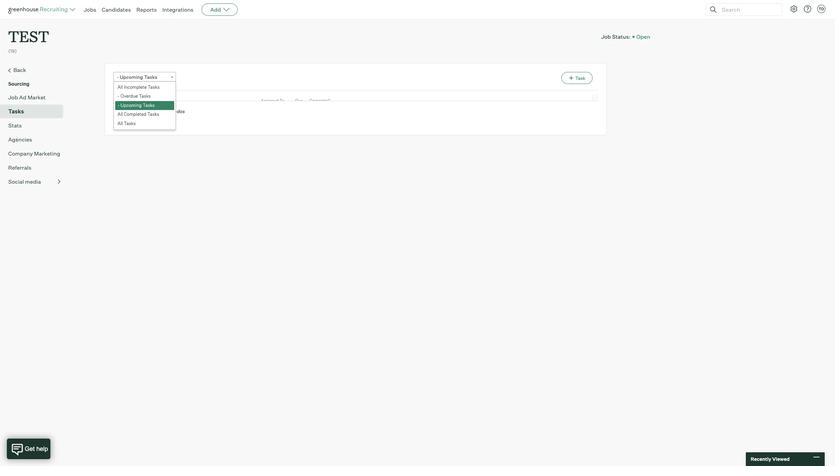 Task type: vqa. For each thing, say whether or not it's contained in the screenshot.
APPLIED
no



Task type: describe. For each thing, give the bounding box(es) containing it.
media
[[25, 178, 41, 185]]

tasks up - overdue tasks option
[[148, 84, 160, 90]]

candidates link
[[102, 6, 131, 13]]

integrations
[[162, 6, 194, 13]]

company
[[8, 150, 33, 157]]

tasks inside 'option'
[[147, 112, 159, 117]]

no
[[140, 108, 145, 114]]

- upcoming tasks option
[[115, 101, 174, 110]]

tasks up the 'stats'
[[8, 108, 24, 115]]

social media
[[8, 178, 41, 185]]

all tasks option
[[115, 119, 174, 128]]

tasks down completed on the left top
[[124, 121, 136, 126]]

social
[[8, 178, 24, 185]]

td
[[819, 7, 825, 11]]

assigned
[[261, 98, 279, 103]]

configure image
[[790, 5, 798, 13]]

0 vertical spatial -
[[117, 74, 119, 80]]

all incomplete tasks option
[[115, 83, 174, 92]]

test link
[[8, 19, 49, 48]]

social media link
[[8, 178, 60, 186]]

test (19)
[[8, 26, 49, 54]]

referrals link
[[8, 164, 60, 172]]

upcoming
[[146, 108, 169, 114]]

assigned to
[[261, 98, 284, 103]]

overdue
[[121, 93, 138, 99]]

tasks up all incomplete tasks option
[[144, 74, 157, 80]]

all tasks
[[118, 121, 136, 126]]

Search text field
[[721, 5, 776, 15]]

back
[[13, 66, 26, 73]]

to-
[[170, 108, 177, 114]]

agencies link
[[8, 135, 60, 144]]

candidates
[[102, 6, 131, 13]]

integrations link
[[162, 6, 194, 13]]

company marketing link
[[8, 149, 60, 158]]

category
[[117, 98, 134, 103]]

add
[[210, 6, 221, 13]]

stats link
[[8, 121, 60, 130]]

jobs link
[[84, 6, 96, 13]]

due
[[295, 98, 303, 103]]

reports
[[136, 6, 157, 13]]

0 vertical spatial - upcoming tasks
[[117, 74, 157, 80]]

complete?
[[310, 98, 330, 103]]

incomplete
[[124, 84, 147, 90]]

open
[[637, 33, 651, 40]]

dos
[[177, 108, 185, 114]]

job for job ad market
[[8, 94, 18, 101]]

there are no upcoming to-dos
[[117, 108, 185, 114]]

td button
[[818, 5, 826, 13]]

test
[[8, 26, 49, 46]]

task for task
[[151, 98, 160, 103]]

0 vertical spatial upcoming
[[120, 74, 143, 80]]

list box containing all incomplete tasks
[[114, 83, 174, 128]]

sourcing
[[8, 81, 29, 87]]



Task type: locate. For each thing, give the bounding box(es) containing it.
market
[[28, 94, 46, 101]]

0 vertical spatial job
[[602, 33, 611, 40]]

0 horizontal spatial job
[[8, 94, 18, 101]]

ad
[[19, 94, 26, 101]]

tasks down all incomplete tasks option
[[139, 93, 151, 99]]

job ad market
[[8, 94, 46, 101]]

upcoming
[[120, 74, 143, 80], [121, 102, 142, 108]]

referrals
[[8, 164, 31, 171]]

tasks
[[144, 74, 157, 80], [148, 84, 160, 90], [139, 93, 151, 99], [143, 102, 155, 108], [8, 108, 24, 115], [147, 112, 159, 117], [124, 121, 136, 126]]

back link
[[8, 66, 60, 75]]

task
[[576, 75, 586, 81], [151, 98, 160, 103]]

1 vertical spatial -
[[118, 93, 120, 99]]

recently
[[751, 457, 772, 463]]

- up there
[[118, 102, 120, 108]]

all completed tasks
[[118, 112, 159, 117]]

1 vertical spatial job
[[8, 94, 18, 101]]

job for job status:
[[602, 33, 611, 40]]

there
[[117, 108, 130, 114]]

- upcoming tasks
[[117, 74, 157, 80], [118, 102, 155, 108]]

- upcoming tasks inside "option"
[[118, 102, 155, 108]]

1 vertical spatial upcoming
[[121, 102, 142, 108]]

0 vertical spatial all
[[118, 84, 123, 90]]

1 horizontal spatial job
[[602, 33, 611, 40]]

upcoming inside "option"
[[121, 102, 142, 108]]

stats
[[8, 122, 22, 129]]

reports link
[[136, 6, 157, 13]]

marketing
[[34, 150, 60, 157]]

1 vertical spatial all
[[118, 112, 123, 117]]

1 vertical spatial task
[[151, 98, 160, 103]]

2 vertical spatial all
[[118, 121, 123, 126]]

td button
[[816, 3, 827, 14]]

all up all tasks
[[118, 112, 123, 117]]

- upcoming tasks up incomplete
[[117, 74, 157, 80]]

all incomplete tasks
[[118, 84, 160, 90]]

all up overdue
[[118, 84, 123, 90]]

agencies
[[8, 136, 32, 143]]

to
[[280, 98, 284, 103]]

recently viewed
[[751, 457, 790, 463]]

1 all from the top
[[118, 84, 123, 90]]

job
[[602, 33, 611, 40], [8, 94, 18, 101]]

all for all incomplete tasks
[[118, 84, 123, 90]]

- for - overdue tasks option
[[118, 93, 120, 99]]

all for all completed tasks
[[118, 112, 123, 117]]

add button
[[202, 3, 238, 16]]

are
[[131, 108, 139, 114]]

tasks up 'there are no upcoming to-dos'
[[143, 102, 155, 108]]

all inside 'option'
[[118, 112, 123, 117]]

- upcoming tasks link
[[114, 72, 176, 82]]

(19)
[[8, 48, 17, 54]]

all down there
[[118, 121, 123, 126]]

status:
[[612, 33, 631, 40]]

tasks link
[[8, 107, 60, 116]]

3 all from the top
[[118, 121, 123, 126]]

2 vertical spatial -
[[118, 102, 120, 108]]

task for sourcing
[[576, 75, 586, 81]]

- upcoming tasks up are
[[118, 102, 155, 108]]

upcoming up are
[[121, 102, 142, 108]]

- overdue tasks option
[[115, 92, 174, 101]]

completed
[[124, 112, 146, 117]]

job status:
[[602, 33, 631, 40]]

jobs
[[84, 6, 96, 13]]

job ad market link
[[8, 93, 60, 101]]

0 horizontal spatial task
[[151, 98, 160, 103]]

all
[[118, 84, 123, 90], [118, 112, 123, 117], [118, 121, 123, 126]]

job left status:
[[602, 33, 611, 40]]

job left ad
[[8, 94, 18, 101]]

list box
[[114, 83, 174, 128]]

all for all tasks
[[118, 121, 123, 126]]

company marketing
[[8, 150, 60, 157]]

- left overdue
[[118, 93, 120, 99]]

tasks inside "option"
[[143, 102, 155, 108]]

- inside option
[[118, 93, 120, 99]]

- up "all incomplete tasks"
[[117, 74, 119, 80]]

- inside "option"
[[118, 102, 120, 108]]

2 all from the top
[[118, 112, 123, 117]]

0 vertical spatial task
[[576, 75, 586, 81]]

greenhouse recruiting image
[[8, 5, 70, 14]]

- overdue tasks
[[118, 93, 151, 99]]

-
[[117, 74, 119, 80], [118, 93, 120, 99], [118, 102, 120, 108]]

1 horizontal spatial task
[[576, 75, 586, 81]]

tasks right no on the top of the page
[[147, 112, 159, 117]]

1 vertical spatial - upcoming tasks
[[118, 102, 155, 108]]

- for - upcoming tasks "option"
[[118, 102, 120, 108]]

upcoming up incomplete
[[120, 74, 143, 80]]

viewed
[[773, 457, 790, 463]]

all completed tasks option
[[115, 110, 174, 119]]



